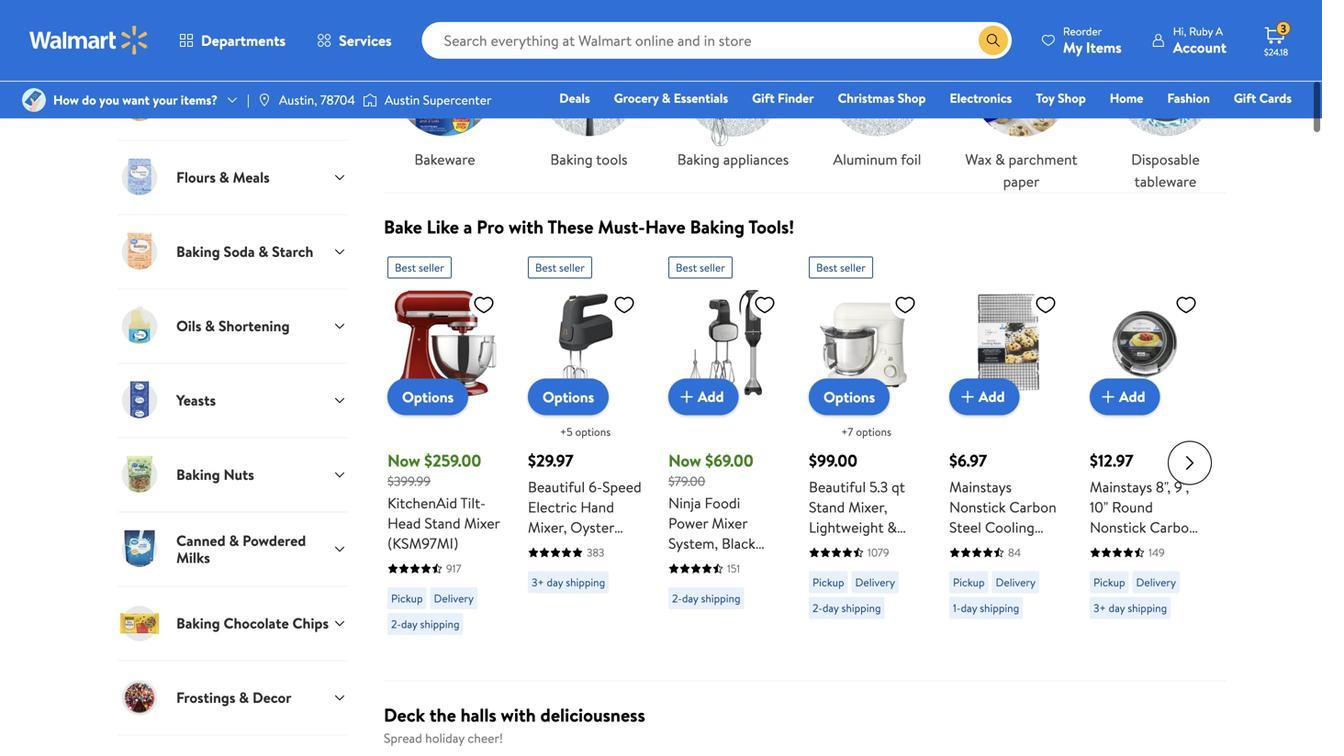 Task type: locate. For each thing, give the bounding box(es) containing it.
1 vertical spatial 3+ day shipping
[[1094, 601, 1168, 616]]

0 horizontal spatial mainstays
[[950, 477, 1012, 497]]

1 horizontal spatial of
[[1115, 578, 1129, 598]]

2 seller from the left
[[559, 260, 585, 275]]

0 horizontal spatial  image
[[22, 88, 46, 112]]

your
[[153, 91, 178, 109]]

shipping down 383
[[566, 575, 606, 591]]

917
[[446, 561, 462, 577]]

3 best from the left
[[676, 260, 697, 275]]

now inside now $259.00 $399.99 kitchenaid tilt- head stand mixer (ksm97mi)
[[388, 450, 421, 472]]

1 horizontal spatial 3+
[[1094, 601, 1107, 616]]

0 horizontal spatial and
[[710, 614, 733, 635]]

options link
[[388, 379, 469, 416], [528, 379, 609, 416], [809, 379, 890, 416]]

mainstays inside $12.97 mainstays 8", 9", 10" round nonstick carbon steel springform cake pans, gray, set of 3
[[1090, 477, 1153, 497]]

2 options from the left
[[856, 424, 892, 440]]

 image left how
[[22, 88, 46, 112]]

mainstays inside $6.97 mainstays nonstick carbon steel cooling rack, 10" x 16", black, set of 2, rectangular
[[950, 477, 1012, 497]]

ruby
[[1190, 23, 1214, 39]]

& inside 'dropdown button'
[[239, 688, 249, 708]]

1 add button from the left
[[669, 379, 739, 416]]

how do you want your items?
[[53, 91, 218, 109]]

2-
[[672, 591, 682, 607], [813, 601, 823, 616], [391, 617, 401, 632]]

best up beautiful 5.3 qt stand mixer, lightweight & powerful with tilt-head, white icing by drew barrymore image
[[817, 260, 838, 275]]

0 horizontal spatial 2-
[[391, 617, 401, 632]]

 image
[[363, 91, 378, 109]]

& for powdered
[[229, 531, 239, 551]]

2 horizontal spatial options link
[[809, 379, 890, 416]]

drew inside $99.00 beautiful 5.3 qt stand mixer, lightweight & powerful with tilt-head, white icing by drew barrymore
[[862, 578, 896, 598]]

must-
[[598, 214, 646, 240]]

oils & shortening button
[[118, 289, 347, 363]]

0 horizontal spatial options link
[[388, 379, 469, 416]]

2 now from the left
[[669, 450, 702, 472]]

hand down power
[[669, 554, 703, 574]]

seller up ninja foodi power mixer system, black hand blender and hand mixer combo with whisk and beaters, 3-cup blending vessel, ci100 image
[[700, 260, 726, 275]]

0 horizontal spatial steel
[[950, 517, 982, 538]]

2 add button from the left
[[950, 379, 1020, 416]]

2 gift from the left
[[1235, 89, 1257, 107]]

3 right cake
[[1132, 578, 1140, 598]]

1 horizontal spatial steel
[[1090, 538, 1123, 558]]

austin supercenter
[[385, 91, 492, 109]]

6 product group from the left
[[1090, 249, 1205, 674]]

stand inside now $259.00 $399.99 kitchenaid tilt- head stand mixer (ksm97mi)
[[425, 513, 461, 534]]

seller down these
[[559, 260, 585, 275]]

list
[[373, 11, 1238, 192]]

2 horizontal spatial 2-day shipping
[[813, 601, 882, 616]]

by inside $99.00 beautiful 5.3 qt stand mixer, lightweight & powerful with tilt-head, white icing by drew barrymore
[[843, 578, 858, 598]]

add button up the $69.00
[[669, 379, 739, 416]]

1 vertical spatial tilt-
[[809, 558, 835, 578]]

day down grey
[[547, 575, 563, 591]]

& inside wax & parchment paper
[[996, 149, 1006, 169]]

carbon up 16",
[[1010, 497, 1057, 517]]

best for now $69.00 $79.00 ninja foodi power mixer system, black hand blender and hand mixer combo with whisk and beaters, 3-cup blending vessel, ci100
[[676, 260, 697, 275]]

baking chocolate chips
[[176, 614, 329, 634]]

add button up $6.97 in the bottom right of the page
[[950, 379, 1020, 416]]

nonstick up rack,
[[950, 497, 1006, 517]]

best down these
[[536, 260, 557, 275]]

5 product group from the left
[[950, 249, 1065, 674]]

rectangular
[[950, 578, 1026, 598]]

2- up the whisk at bottom
[[672, 591, 682, 607]]

canned & powdered milks
[[176, 531, 306, 568]]

set left pans,
[[1090, 578, 1112, 598]]

tilt- down lightweight
[[809, 558, 835, 578]]

1 product group from the left
[[388, 249, 503, 674]]

3 add from the left
[[1120, 387, 1146, 407]]

& right the oils
[[205, 316, 215, 336]]

0 horizontal spatial 2-day shipping
[[391, 617, 460, 632]]

4 best seller from the left
[[817, 260, 866, 275]]

baking left nuts
[[176, 465, 220, 485]]

0 horizontal spatial shop
[[898, 89, 926, 107]]

2 add from the left
[[979, 387, 1006, 407]]

bakeware link
[[384, 26, 506, 170]]

1 horizontal spatial options
[[856, 424, 892, 440]]

0 horizontal spatial 3
[[1132, 578, 1140, 598]]

shipping down 917
[[420, 617, 460, 632]]

round
[[1113, 497, 1154, 517]]

and
[[759, 554, 782, 574], [710, 614, 733, 635]]

1 vertical spatial 10"
[[988, 538, 1006, 558]]

add button for mainstays nonstick carbon steel cooling rack, 10" x 16", black, set of 2, rectangular
[[950, 379, 1020, 416]]

1 horizontal spatial options
[[543, 387, 595, 407]]

0 vertical spatial 3
[[1281, 21, 1287, 36]]

white
[[875, 558, 913, 578]]

baking for baking nuts
[[176, 465, 220, 485]]

search icon image
[[987, 33, 1001, 48]]

and right the whisk at bottom
[[710, 614, 733, 635]]

tilt- down $259.00
[[461, 493, 486, 513]]

1 horizontal spatial nonstick
[[1090, 517, 1147, 538]]

mixer,
[[849, 497, 888, 517], [528, 517, 567, 538]]

mixer right (ksm97mi)
[[464, 513, 500, 534]]

baking inside baking soda & starch dropdown button
[[176, 242, 220, 262]]

nonstick
[[950, 497, 1006, 517], [1090, 517, 1147, 538]]

baking inside baking appliances link
[[678, 149, 720, 169]]

0 horizontal spatial stand
[[425, 513, 461, 534]]

2-day shipping up the whisk at bottom
[[672, 591, 741, 607]]

& for decor
[[239, 688, 249, 708]]

0 horizontal spatial set
[[991, 558, 1012, 578]]

1 vertical spatial drew
[[862, 578, 896, 598]]

mainstays down $6.97 in the bottom right of the page
[[950, 477, 1012, 497]]

baking inside baking tools link
[[551, 149, 593, 169]]

head,
[[835, 558, 872, 578]]

add up $6.97 in the bottom right of the page
[[979, 387, 1006, 407]]

shop for christmas shop
[[898, 89, 926, 107]]

2 best seller from the left
[[536, 260, 585, 275]]

options link up +5
[[528, 379, 609, 416]]

 image for how do you want your items?
[[22, 88, 46, 112]]

mixer, left "qt"
[[849, 497, 888, 517]]

now
[[388, 450, 421, 472], [669, 450, 702, 472]]

1 seller from the left
[[419, 260, 445, 275]]

& right soda
[[259, 242, 269, 262]]

mixer
[[464, 513, 500, 534], [712, 513, 748, 534], [706, 574, 742, 594]]

2-day shipping down 917
[[391, 617, 460, 632]]

walmart image
[[29, 26, 149, 55]]

0 vertical spatial 10"
[[1090, 497, 1109, 517]]

set right "black,"
[[991, 558, 1012, 578]]

delivery down "1079"
[[856, 575, 896, 591]]

baking left tools
[[551, 149, 593, 169]]

2 horizontal spatial add
[[1120, 387, 1146, 407]]

2 mainstays from the left
[[1090, 477, 1153, 497]]

baking inside baking nuts dropdown button
[[176, 465, 220, 485]]

x
[[1010, 538, 1017, 558]]

best down bake
[[395, 260, 416, 275]]

now up kitchenaid
[[388, 450, 421, 472]]

0 vertical spatial tilt-
[[461, 493, 486, 513]]

0 horizontal spatial by
[[563, 538, 577, 558]]

day down the icing
[[823, 601, 839, 616]]

gift inside gift cards registry
[[1235, 89, 1257, 107]]

items?
[[181, 91, 218, 109]]

ninja
[[669, 493, 702, 513]]

1 beautiful from the left
[[528, 477, 585, 497]]

1 horizontal spatial and
[[759, 554, 782, 574]]

1 horizontal spatial add to cart image
[[1098, 386, 1120, 408]]

baking left appliances
[[678, 149, 720, 169]]

1 horizontal spatial beautiful
[[809, 477, 867, 497]]

2-day shipping for $259.00
[[391, 617, 460, 632]]

add to cart image
[[676, 386, 698, 408]]

registry
[[1081, 115, 1128, 133]]

& right wax
[[996, 149, 1006, 169]]

drew right grey
[[581, 538, 615, 558]]

3 add button from the left
[[1090, 379, 1161, 416]]

add to favorites list, mainstays 8", 9", 10" round nonstick carbon steel springform cake pans, gray, set of 3 image
[[1176, 293, 1198, 316]]

mainstays for $6.97
[[950, 477, 1012, 497]]

of left 2,
[[1016, 558, 1029, 578]]

drew
[[581, 538, 615, 558], [862, 578, 896, 598]]

baking left soda
[[176, 242, 220, 262]]

bake
[[384, 214, 422, 240]]

beautiful inside $99.00 beautiful 5.3 qt stand mixer, lightweight & powerful with tilt-head, white icing by drew barrymore
[[809, 477, 867, 497]]

& for shortening
[[205, 316, 215, 336]]

2 horizontal spatial 2-
[[813, 601, 823, 616]]

by right the icing
[[843, 578, 858, 598]]

soda
[[224, 242, 255, 262]]

vessel,
[[728, 655, 771, 675]]

beautiful 5.3 qt stand mixer, lightweight & powerful with tilt-head, white icing by drew barrymore image
[[809, 286, 924, 401]]

wax & parchment paper
[[966, 149, 1078, 191]]

2- down the icing
[[813, 601, 823, 616]]

baking nuts button
[[118, 438, 347, 512]]

stand up powerful
[[809, 497, 845, 517]]

2 product group from the left
[[528, 249, 643, 674]]

2 options from the left
[[543, 387, 595, 407]]

1 best seller from the left
[[395, 260, 445, 275]]

1 gift from the left
[[753, 89, 775, 107]]

1 horizontal spatial options link
[[528, 379, 609, 416]]

combo
[[669, 594, 716, 614]]

& left decor
[[239, 688, 249, 708]]

1 horizontal spatial tilt-
[[809, 558, 835, 578]]

steel
[[950, 517, 982, 538], [1090, 538, 1123, 558]]

1 shop from the left
[[898, 89, 926, 107]]

deck
[[384, 703, 425, 728]]

seller
[[419, 260, 445, 275], [559, 260, 585, 275], [700, 260, 726, 275], [841, 260, 866, 275]]

3 best seller from the left
[[676, 260, 726, 275]]

3 product group from the left
[[669, 249, 784, 695]]

reorder
[[1064, 23, 1103, 39]]

2 shop from the left
[[1058, 89, 1087, 107]]

0 horizontal spatial add
[[698, 387, 724, 407]]

hand inside $29.97 beautiful 6-speed electric hand mixer, oyster grey by drew barrymore
[[581, 497, 615, 517]]

1 horizontal spatial drew
[[862, 578, 896, 598]]

1-day shipping
[[954, 601, 1020, 616]]

2-day shipping for beautiful
[[813, 601, 882, 616]]

4 best from the left
[[817, 260, 838, 275]]

stand inside $99.00 beautiful 5.3 qt stand mixer, lightweight & powerful with tilt-head, white icing by drew barrymore
[[809, 497, 845, 517]]

1 horizontal spatial 10"
[[1090, 497, 1109, 517]]

0 horizontal spatial nonstick
[[950, 497, 1006, 517]]

0 horizontal spatial add to cart image
[[957, 386, 979, 408]]

of inside $6.97 mainstays nonstick carbon steel cooling rack, 10" x 16", black, set of 2, rectangular
[[1016, 558, 1029, 578]]

1 horizontal spatial set
[[1090, 578, 1112, 598]]

 image
[[22, 88, 46, 112], [257, 93, 272, 107]]

carbon inside $12.97 mainstays 8", 9", 10" round nonstick carbon steel springform cake pans, gray, set of 3
[[1151, 517, 1198, 538]]

options for $29.97
[[576, 424, 611, 440]]

$259.00
[[425, 450, 482, 472]]

1 mainstays from the left
[[950, 477, 1012, 497]]

2 beautiful from the left
[[809, 477, 867, 497]]

delivery down 917
[[434, 591, 474, 607]]

& right grocery
[[662, 89, 671, 107]]

3+ down cake
[[1094, 601, 1107, 616]]

frostings
[[176, 688, 236, 708]]

best down have
[[676, 260, 697, 275]]

1 vertical spatial by
[[843, 578, 858, 598]]

$29.97 beautiful 6-speed electric hand mixer, oyster grey by drew barrymore
[[528, 450, 642, 578]]

+5
[[560, 424, 573, 440]]

shop right toy
[[1058, 89, 1087, 107]]

0 vertical spatial barrymore
[[528, 558, 596, 578]]

yeasts button
[[118, 363, 347, 438]]

tilt-
[[461, 493, 486, 513], [809, 558, 835, 578]]

how
[[53, 91, 79, 109]]

add to favorites list, mainstays nonstick carbon steel cooling rack, 10" x 16", black, set of 2, rectangular image
[[1035, 293, 1057, 316]]

steel up "black,"
[[950, 517, 982, 538]]

now inside the now $69.00 $79.00 ninja foodi power mixer system, black hand blender and hand mixer combo with whisk and beaters, 3-cup blending vessel, ci100
[[669, 450, 702, 472]]

baking for baking tools
[[551, 149, 593, 169]]

set inside $6.97 mainstays nonstick carbon steel cooling rack, 10" x 16", black, set of 2, rectangular
[[991, 558, 1012, 578]]

& inside canned & powdered milks
[[229, 531, 239, 551]]

shipping
[[566, 575, 606, 591], [701, 591, 741, 607], [842, 601, 882, 616], [980, 601, 1020, 616], [1128, 601, 1168, 616], [420, 617, 460, 632]]

by inside $29.97 beautiful 6-speed electric hand mixer, oyster grey by drew barrymore
[[563, 538, 577, 558]]

1 options link from the left
[[388, 379, 469, 416]]

0 horizontal spatial options
[[402, 387, 454, 407]]

product group containing $6.97
[[950, 249, 1065, 674]]

1 horizontal spatial stand
[[809, 497, 845, 517]]

barrymore
[[528, 558, 596, 578], [809, 598, 878, 619]]

best seller up beautiful 5.3 qt stand mixer, lightweight & powerful with tilt-head, white icing by drew barrymore image
[[817, 260, 866, 275]]

canned & powdered milks button
[[118, 512, 347, 586]]

1 horizontal spatial barrymore
[[809, 598, 878, 619]]

baking
[[551, 149, 593, 169], [678, 149, 720, 169], [690, 214, 745, 240], [176, 242, 220, 262], [176, 465, 220, 485], [176, 614, 220, 634]]

do
[[82, 91, 96, 109]]

day down rectangular
[[961, 601, 978, 616]]

0 vertical spatial drew
[[581, 538, 615, 558]]

best seller for $99.00 beautiful 5.3 qt stand mixer, lightweight & powerful with tilt-head, white icing by drew barrymore
[[817, 260, 866, 275]]

10"
[[1090, 497, 1109, 517], [988, 538, 1006, 558]]

1 horizontal spatial  image
[[257, 93, 272, 107]]

baking inside baking chocolate chips dropdown button
[[176, 614, 220, 634]]

hand right the electric
[[581, 497, 615, 517]]

1 vertical spatial barrymore
[[809, 598, 878, 619]]

austin, 78704
[[279, 91, 355, 109]]

Walmart Site-Wide search field
[[422, 22, 1012, 59]]

10" left round
[[1090, 497, 1109, 517]]

add for mainstays nonstick carbon steel cooling rack, 10" x 16", black, set of 2, rectangular
[[979, 387, 1006, 407]]

bake like a pro with these must-have baking tools!
[[384, 214, 795, 240]]

0 horizontal spatial 10"
[[988, 538, 1006, 558]]

3 seller from the left
[[700, 260, 726, 275]]

shop right christmas
[[898, 89, 926, 107]]

0 horizontal spatial gift
[[753, 89, 775, 107]]

3-
[[724, 635, 738, 655]]

1 vertical spatial and
[[710, 614, 733, 635]]

mainstays for $12.97
[[1090, 477, 1153, 497]]

items
[[1087, 37, 1122, 57]]

barrymore down oyster
[[528, 558, 596, 578]]

0 vertical spatial by
[[563, 538, 577, 558]]

best seller down have
[[676, 260, 726, 275]]

essentials
[[674, 89, 729, 107]]

add to favorites list, ninja foodi power mixer system, black hand blender and hand mixer combo with whisk and beaters, 3-cup blending vessel, ci100 image
[[754, 293, 776, 316]]

of down springform
[[1115, 578, 1129, 598]]

 image right |
[[257, 93, 272, 107]]

add up the $69.00
[[698, 387, 724, 407]]

stand right head
[[425, 513, 461, 534]]

1 add to cart image from the left
[[957, 386, 979, 408]]

oils & shortening
[[176, 316, 290, 336]]

1 best from the left
[[395, 260, 416, 275]]

black,
[[950, 558, 987, 578]]

barrymore inside $29.97 beautiful 6-speed electric hand mixer, oyster grey by drew barrymore
[[528, 558, 596, 578]]

+7 options
[[842, 424, 892, 440]]

oyster
[[571, 517, 615, 538]]

3+ day shipping down pans,
[[1094, 601, 1168, 616]]

options up +7
[[824, 387, 876, 407]]

of
[[1016, 558, 1029, 578], [1115, 578, 1129, 598]]

1 vertical spatial 3
[[1132, 578, 1140, 598]]

3 options link from the left
[[809, 379, 890, 416]]

1 add from the left
[[698, 387, 724, 407]]

4 seller from the left
[[841, 260, 866, 275]]

gift for finder
[[753, 89, 775, 107]]

1 horizontal spatial mixer,
[[849, 497, 888, 517]]

1 options from the left
[[402, 387, 454, 407]]

add to cart image
[[957, 386, 979, 408], [1098, 386, 1120, 408]]

by right grey
[[563, 538, 577, 558]]

add to favorites list, beautiful 5.3 qt stand mixer, lightweight & powerful with tilt-head, white icing by drew barrymore image
[[895, 293, 917, 316]]

3 options from the left
[[824, 387, 876, 407]]

0 horizontal spatial of
[[1016, 558, 1029, 578]]

1 horizontal spatial by
[[843, 578, 858, 598]]

3+ down grey
[[532, 575, 544, 591]]

beautiful down $99.00
[[809, 477, 867, 497]]

options link for $29.97
[[528, 379, 609, 416]]

0 horizontal spatial add button
[[669, 379, 739, 416]]

0 horizontal spatial now
[[388, 450, 421, 472]]

options for now
[[402, 387, 454, 407]]

best seller down these
[[536, 260, 585, 275]]

0 horizontal spatial drew
[[581, 538, 615, 558]]

0 horizontal spatial options
[[576, 424, 611, 440]]

10" inside $12.97 mainstays 8", 9", 10" round nonstick carbon steel springform cake pans, gray, set of 3
[[1090, 497, 1109, 517]]

gift finder link
[[744, 88, 823, 108]]

1 vertical spatial 3+
[[1094, 601, 1107, 616]]

baking soda & starch
[[176, 242, 314, 262]]

2 horizontal spatial add button
[[1090, 379, 1161, 416]]

with inside $99.00 beautiful 5.3 qt stand mixer, lightweight & powerful with tilt-head, white icing by drew barrymore
[[870, 538, 897, 558]]

1 now from the left
[[388, 450, 421, 472]]

1 horizontal spatial add
[[979, 387, 1006, 407]]

0 horizontal spatial tilt-
[[461, 493, 486, 513]]

options link up $259.00
[[388, 379, 469, 416]]

2 add to cart image from the left
[[1098, 386, 1120, 408]]

christmas shop link
[[830, 88, 935, 108]]

1 horizontal spatial add button
[[950, 379, 1020, 416]]

barrymore down head,
[[809, 598, 878, 619]]

4 product group from the left
[[809, 249, 924, 674]]

3+ day shipping down 383
[[532, 575, 606, 591]]

0 vertical spatial 3+ day shipping
[[532, 575, 606, 591]]

tools!
[[749, 214, 795, 240]]

now up 'ninja'
[[669, 450, 702, 472]]

best for now $259.00 $399.99 kitchenaid tilt- head stand mixer (ksm97mi)
[[395, 260, 416, 275]]

1 horizontal spatial carbon
[[1151, 517, 1198, 538]]

product group
[[388, 249, 503, 674], [528, 249, 643, 674], [669, 249, 784, 695], [809, 249, 924, 674], [950, 249, 1065, 674], [1090, 249, 1205, 674]]

1 horizontal spatial now
[[669, 450, 702, 472]]

& up "1079"
[[888, 517, 898, 538]]

product group containing $12.97
[[1090, 249, 1205, 674]]

toy shop
[[1037, 89, 1087, 107]]

seller down like
[[419, 260, 445, 275]]

mixer, left oyster
[[528, 517, 567, 538]]

options up $259.00
[[402, 387, 454, 407]]

1 horizontal spatial mainstays
[[1090, 477, 1153, 497]]

options up +5
[[543, 387, 595, 407]]

ninja foodi power mixer system, black hand blender and hand mixer combo with whisk and beaters, 3-cup blending vessel, ci100 image
[[669, 286, 784, 401]]

& left the meals in the left top of the page
[[219, 167, 229, 188]]

kitchenaid
[[388, 493, 458, 513]]

2 best from the left
[[536, 260, 557, 275]]

registry link
[[1073, 114, 1136, 134]]

and right 151
[[759, 554, 782, 574]]

1 horizontal spatial gift
[[1235, 89, 1257, 107]]

beautiful inside $29.97 beautiful 6-speed electric hand mixer, oyster grey by drew barrymore
[[528, 477, 585, 497]]

add up $12.97
[[1120, 387, 1146, 407]]

nonstick up cake
[[1090, 517, 1147, 538]]

2 horizontal spatial options
[[824, 387, 876, 407]]

baking tools link
[[528, 26, 650, 170]]

gift
[[753, 89, 775, 107], [1235, 89, 1257, 107]]

3 up $24.18
[[1281, 21, 1287, 36]]

product group containing $29.97
[[528, 249, 643, 674]]

& for meals
[[219, 167, 229, 188]]

0 horizontal spatial beautiful
[[528, 477, 585, 497]]

appliances
[[724, 149, 789, 169]]

product group containing $99.00
[[809, 249, 924, 674]]

add to cart image up $6.97 in the bottom right of the page
[[957, 386, 979, 408]]

2 options link from the left
[[528, 379, 609, 416]]

by
[[563, 538, 577, 558], [843, 578, 858, 598]]

2-day shipping down the icing
[[813, 601, 882, 616]]

gift finder
[[753, 89, 815, 107]]

drew down "1079"
[[862, 578, 896, 598]]

0 vertical spatial 3+
[[532, 575, 544, 591]]

electric
[[528, 497, 577, 517]]

beaters,
[[669, 635, 721, 655]]

add to cart image up $12.97
[[1098, 386, 1120, 408]]

drew inside $29.97 beautiful 6-speed electric hand mixer, oyster grey by drew barrymore
[[581, 538, 615, 558]]

mainstays nonstick carbon steel cooling rack, 10" x 16", black, set of 2, rectangular image
[[950, 286, 1065, 401]]

set inside $12.97 mainstays 8", 9", 10" round nonstick carbon steel springform cake pans, gray, set of 3
[[1090, 578, 1112, 598]]

3 inside $12.97 mainstays 8", 9", 10" round nonstick carbon steel springform cake pans, gray, set of 3
[[1132, 578, 1140, 598]]

& right the canned
[[229, 531, 239, 551]]

0 horizontal spatial mixer,
[[528, 517, 567, 538]]

0 horizontal spatial barrymore
[[528, 558, 596, 578]]

seller up beautiful 5.3 qt stand mixer, lightweight & powerful with tilt-head, white icing by drew barrymore image
[[841, 260, 866, 275]]

best seller down bake
[[395, 260, 445, 275]]

1 options from the left
[[576, 424, 611, 440]]

1 horizontal spatial shop
[[1058, 89, 1087, 107]]

options link up +7
[[809, 379, 890, 416]]

steel left pans,
[[1090, 538, 1123, 558]]

0 horizontal spatial 3+ day shipping
[[532, 575, 606, 591]]

shop
[[898, 89, 926, 107], [1058, 89, 1087, 107]]

0 horizontal spatial carbon
[[1010, 497, 1057, 517]]

beautiful down $29.97
[[528, 477, 585, 497]]

options
[[576, 424, 611, 440], [856, 424, 892, 440]]

account
[[1174, 37, 1227, 57]]

seller for now $259.00 $399.99 kitchenaid tilt- head stand mixer (ksm97mi)
[[419, 260, 445, 275]]



Task type: vqa. For each thing, say whether or not it's contained in the screenshot.
Cyber in Dropdown Button
no



Task type: describe. For each thing, give the bounding box(es) containing it.
shipping down rectangular
[[980, 601, 1020, 616]]

best for $99.00 beautiful 5.3 qt stand mixer, lightweight & powerful with tilt-head, white icing by drew barrymore
[[817, 260, 838, 275]]

foodi
[[705, 493, 741, 513]]

tilt- inside now $259.00 $399.99 kitchenaid tilt- head stand mixer (ksm97mi)
[[461, 493, 486, 513]]

day up the whisk at bottom
[[682, 591, 699, 607]]

add to cart image for $12.97
[[1098, 386, 1120, 408]]

steel inside $6.97 mainstays nonstick carbon steel cooling rack, 10" x 16", black, set of 2, rectangular
[[950, 517, 982, 538]]

best seller for $29.97 beautiful 6-speed electric hand mixer, oyster grey by drew barrymore
[[536, 260, 585, 275]]

best seller for now $259.00 $399.99 kitchenaid tilt- head stand mixer (ksm97mi)
[[395, 260, 445, 275]]

beautiful for $99.00
[[809, 477, 867, 497]]

baking for baking appliances
[[678, 149, 720, 169]]

qt
[[892, 477, 906, 497]]

1 horizontal spatial 2-day shipping
[[672, 591, 741, 607]]

add to favorites list, kitchenaid tilt-head stand mixer (ksm97mi) image
[[473, 293, 495, 316]]

supercenter
[[423, 91, 492, 109]]

$69.00
[[706, 450, 754, 472]]

shipping down 151
[[701, 591, 741, 607]]

shortening
[[219, 316, 290, 336]]

delivery down 84
[[996, 575, 1036, 591]]

next slide for product carousel list image
[[1169, 441, 1213, 485]]

of inside $12.97 mainstays 8", 9", 10" round nonstick carbon steel springform cake pans, gray, set of 3
[[1115, 578, 1129, 598]]

mixer up blender
[[712, 513, 748, 534]]

2- for $259.00
[[391, 617, 401, 632]]

now for now $259.00
[[388, 450, 421, 472]]

pro
[[477, 214, 504, 240]]

$12.97
[[1090, 450, 1134, 472]]

add to favorites list, beautiful 6-speed electric hand mixer, oyster grey by drew barrymore image
[[614, 293, 636, 316]]

chocolate
[[224, 614, 289, 634]]

mixer, inside $29.97 beautiful 6-speed electric hand mixer, oyster grey by drew barrymore
[[528, 517, 567, 538]]

baking appliances
[[678, 149, 789, 169]]

seller for $99.00 beautiful 5.3 qt stand mixer, lightweight & powerful with tilt-head, white icing by drew barrymore
[[841, 260, 866, 275]]

10" inside $6.97 mainstays nonstick carbon steel cooling rack, 10" x 16", black, set of 2, rectangular
[[988, 538, 1006, 558]]

aluminum foil link
[[817, 26, 939, 170]]

deck the halls with deliciousness
[[384, 703, 646, 728]]

beautiful for $29.97
[[528, 477, 585, 497]]

frostings & decor
[[176, 688, 292, 708]]

want
[[122, 91, 150, 109]]

baking soda & starch button
[[118, 214, 347, 289]]

Search search field
[[422, 22, 1012, 59]]

cup
[[738, 635, 764, 655]]

add for $12.97
[[1120, 387, 1146, 407]]

mainstays 8", 9", 10" round nonstick carbon steel springform cake pans, gray, set of 3 image
[[1090, 286, 1205, 401]]

hi, ruby a account
[[1174, 23, 1227, 57]]

2,
[[1033, 558, 1044, 578]]

seller for now $69.00 $79.00 ninja foodi power mixer system, black hand blender and hand mixer combo with whisk and beaters, 3-cup blending vessel, ci100
[[700, 260, 726, 275]]

seller for $29.97 beautiful 6-speed electric hand mixer, oyster grey by drew barrymore
[[559, 260, 585, 275]]

1 horizontal spatial 3
[[1281, 21, 1287, 36]]

starch
[[272, 242, 314, 262]]

options link for now
[[388, 379, 469, 416]]

chips
[[293, 614, 329, 634]]

have
[[646, 214, 686, 240]]

meals
[[233, 167, 270, 188]]

barrymore inside $99.00 beautiful 5.3 qt stand mixer, lightweight & powerful with tilt-head, white icing by drew barrymore
[[809, 598, 878, 619]]

tilt- inside $99.00 beautiful 5.3 qt stand mixer, lightweight & powerful with tilt-head, white icing by drew barrymore
[[809, 558, 835, 578]]

& for essentials
[[662, 89, 671, 107]]

cake
[[1090, 558, 1122, 578]]

services
[[339, 30, 392, 51]]

speed
[[603, 477, 642, 497]]

now $69.00 $79.00 ninja foodi power mixer system, black hand blender and hand mixer combo with whisk and beaters, 3-cup blending vessel, ci100
[[669, 450, 782, 695]]

options for $29.97
[[543, 387, 595, 407]]

$29.97
[[528, 450, 574, 472]]

shipping down head,
[[842, 601, 882, 616]]

with inside the now $69.00 $79.00 ninja foodi power mixer system, black hand blender and hand mixer combo with whisk and beaters, 3-cup blending vessel, ci100
[[719, 594, 746, 614]]

& inside $99.00 beautiful 5.3 qt stand mixer, lightweight & powerful with tilt-head, white icing by drew barrymore
[[888, 517, 898, 538]]

8",
[[1156, 477, 1171, 497]]

the
[[430, 703, 456, 728]]

1 horizontal spatial 2-
[[672, 591, 682, 607]]

mixer down black
[[706, 574, 742, 594]]

grey
[[528, 538, 559, 558]]

frostings & decor button
[[118, 661, 347, 735]]

$12.97 mainstays 8", 9", 10" round nonstick carbon steel springform cake pans, gray, set of 3
[[1090, 450, 1198, 598]]

0 vertical spatial and
[[759, 554, 782, 574]]

powerful
[[809, 538, 866, 558]]

baking for baking chocolate chips
[[176, 614, 220, 634]]

0 horizontal spatial 3+
[[532, 575, 544, 591]]

one
[[1152, 115, 1179, 133]]

best for $29.97 beautiful 6-speed electric hand mixer, oyster grey by drew barrymore
[[536, 260, 557, 275]]

shop for toy shop
[[1058, 89, 1087, 107]]

5.3
[[870, 477, 889, 497]]

nonstick inside $6.97 mainstays nonstick carbon steel cooling rack, 10" x 16", black, set of 2, rectangular
[[950, 497, 1006, 517]]

now for now $69.00
[[669, 450, 702, 472]]

6-
[[589, 477, 603, 497]]

& for parchment
[[996, 149, 1006, 169]]

nuts
[[224, 465, 254, 485]]

departments
[[201, 30, 286, 51]]

canned
[[176, 531, 226, 551]]

flours & meals button
[[118, 140, 347, 214]]

nonstick inside $12.97 mainstays 8", 9", 10" round nonstick carbon steel springform cake pans, gray, set of 3
[[1090, 517, 1147, 538]]

tools
[[596, 149, 628, 169]]

baking for baking soda & starch
[[176, 242, 220, 262]]

steel inside $12.97 mainstays 8", 9", 10" round nonstick carbon steel springform cake pans, gray, set of 3
[[1090, 538, 1123, 558]]

day down cake
[[1109, 601, 1126, 616]]

blending
[[669, 655, 724, 675]]

gift cards link
[[1226, 88, 1301, 108]]

head
[[388, 513, 421, 534]]

options for $99.00
[[856, 424, 892, 440]]

options for $99.00
[[824, 387, 876, 407]]

add button for $12.97
[[1090, 379, 1161, 416]]

disposable tableware link
[[1105, 26, 1227, 192]]

christmas shop
[[838, 89, 926, 107]]

deliciousness
[[541, 703, 646, 728]]

beautiful 6-speed electric hand mixer, oyster grey by drew barrymore image
[[528, 286, 643, 401]]

options link for $99.00
[[809, 379, 890, 416]]

2- for beautiful
[[813, 601, 823, 616]]

1 horizontal spatial 3+ day shipping
[[1094, 601, 1168, 616]]

baking chocolate chips button
[[118, 586, 347, 661]]

product group containing now $259.00
[[388, 249, 503, 674]]

+5 options
[[560, 424, 611, 440]]

78704
[[321, 91, 355, 109]]

oils
[[176, 316, 202, 336]]

9",
[[1175, 477, 1190, 497]]

shipping down pans,
[[1128, 601, 1168, 616]]

baking nuts
[[176, 465, 254, 485]]

home link
[[1102, 88, 1152, 108]]

 image for austin, 78704
[[257, 93, 272, 107]]

icing
[[809, 578, 840, 598]]

parchment
[[1009, 149, 1078, 169]]

$79.00
[[669, 472, 706, 490]]

mixer, inside $99.00 beautiful 5.3 qt stand mixer, lightweight & powerful with tilt-head, white icing by drew barrymore
[[849, 497, 888, 517]]

best seller for now $69.00 $79.00 ninja foodi power mixer system, black hand blender and hand mixer combo with whisk and beaters, 3-cup blending vessel, ci100
[[676, 260, 726, 275]]

grocery & essentials link
[[606, 88, 737, 108]]

aluminum
[[834, 149, 898, 169]]

sugars & sweeteners image
[[118, 81, 162, 125]]

carbon inside $6.97 mainstays nonstick carbon steel cooling rack, 10" x 16", black, set of 2, rectangular
[[1010, 497, 1057, 517]]

bakeware
[[415, 149, 476, 169]]

my
[[1064, 37, 1083, 57]]

springform
[[1126, 538, 1198, 558]]

product group containing now $69.00
[[669, 249, 784, 695]]

ci100
[[669, 675, 706, 695]]

$24.18
[[1265, 46, 1289, 58]]

16",
[[1020, 538, 1040, 558]]

deals link
[[551, 88, 599, 108]]

home
[[1110, 89, 1144, 107]]

add to cart image for mainstays nonstick carbon steel cooling rack, 10" x 16", black, set of 2, rectangular
[[957, 386, 979, 408]]

day down (ksm97mi)
[[401, 617, 418, 632]]

one debit
[[1152, 115, 1214, 133]]

baking right have
[[690, 214, 745, 240]]

list containing bakeware
[[373, 11, 1238, 192]]

one debit link
[[1144, 114, 1222, 134]]

toy
[[1037, 89, 1055, 107]]

kitchenaid tilt-head stand mixer (ksm97mi) image
[[388, 286, 503, 401]]

delivery down '149'
[[1137, 575, 1177, 591]]

hand up the whisk at bottom
[[669, 574, 703, 594]]

lightweight
[[809, 517, 884, 538]]

tableware
[[1135, 171, 1197, 191]]

now $259.00 $399.99 kitchenaid tilt- head stand mixer (ksm97mi)
[[388, 450, 500, 554]]

powdered
[[243, 531, 306, 551]]

84
[[1009, 545, 1022, 561]]

debit
[[1182, 115, 1214, 133]]

mixer inside now $259.00 $399.99 kitchenaid tilt- head stand mixer (ksm97mi)
[[464, 513, 500, 534]]

fashion
[[1168, 89, 1211, 107]]

disposable tableware
[[1132, 149, 1201, 191]]

flours
[[176, 167, 216, 188]]

departments button
[[164, 18, 301, 62]]

baking tools
[[551, 149, 628, 169]]

gift for cards
[[1235, 89, 1257, 107]]

system,
[[669, 534, 719, 554]]



